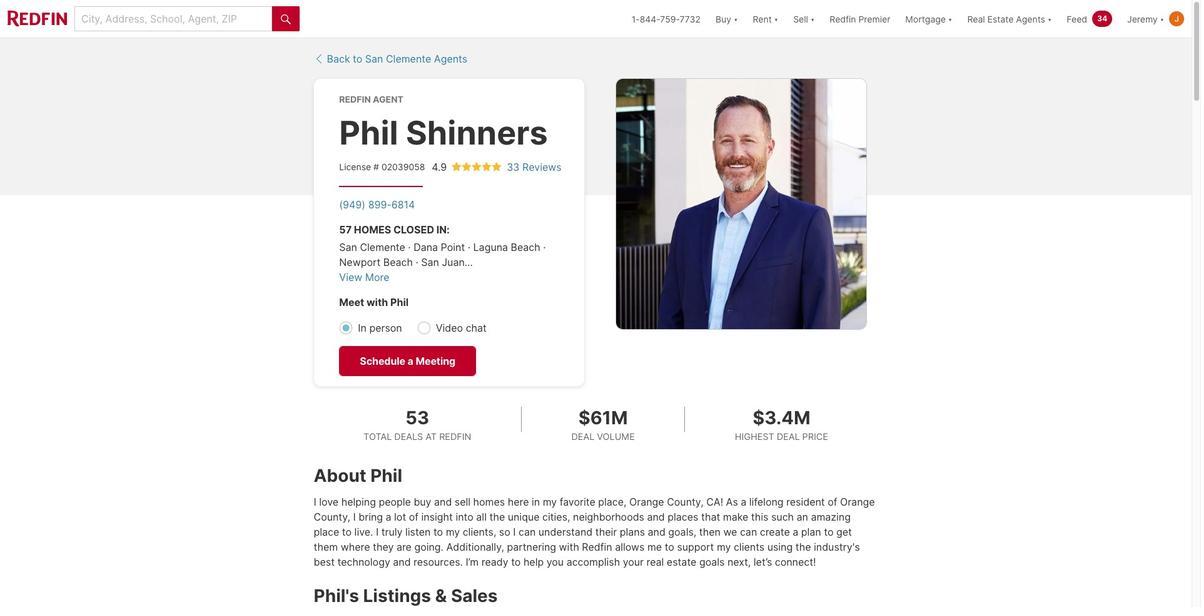 Task type: locate. For each thing, give the bounding box(es) containing it.
ca!
[[707, 496, 724, 509]]

rent ▾
[[753, 13, 779, 24]]

in person
[[358, 322, 402, 334]]

your
[[623, 556, 644, 569]]

can down unique
[[519, 526, 536, 539]]

(949) 899-6814 link
[[339, 198, 415, 211]]

2 vertical spatial my
[[717, 541, 731, 554]]

get
[[837, 526, 852, 539]]

33 reviews
[[507, 161, 562, 173]]

sales
[[451, 586, 498, 607]]

1 vertical spatial clemente
[[360, 241, 406, 253]]

laguna
[[474, 241, 508, 253]]

of up amazing
[[828, 496, 838, 509]]

phil
[[339, 113, 399, 152], [391, 296, 409, 308], [371, 465, 403, 487]]

1 horizontal spatial orange
[[841, 496, 875, 509]]

1 horizontal spatial my
[[543, 496, 557, 509]]

5 ▾ from the left
[[1048, 13, 1052, 24]]

using
[[768, 541, 793, 554]]

1 vertical spatial of
[[409, 511, 419, 524]]

deal down $61m
[[572, 432, 595, 442]]

county, down love on the bottom
[[314, 511, 351, 524]]

· left dana
[[408, 241, 411, 253]]

beach right laguna
[[511, 241, 541, 253]]

844-
[[640, 13, 661, 24]]

a left plan
[[793, 526, 799, 539]]

53 total deals at redfin
[[364, 407, 472, 442]]

0 vertical spatial county,
[[667, 496, 704, 509]]

schedule a meeting button
[[339, 346, 476, 376]]

person
[[370, 322, 402, 334]]

with down more
[[367, 296, 388, 308]]

place
[[314, 526, 339, 539]]

real estate agents ▾ link
[[968, 0, 1052, 38]]

san right back
[[365, 52, 383, 65]]

to left live.
[[342, 526, 352, 539]]

clemente down homes
[[360, 241, 406, 253]]

1 can from the left
[[519, 526, 536, 539]]

i right live.
[[376, 526, 379, 539]]

0 horizontal spatial of
[[409, 511, 419, 524]]

real estate agents ▾ button
[[960, 0, 1060, 38]]

help
[[524, 556, 544, 569]]

1 ▾ from the left
[[734, 13, 738, 24]]

with down understand
[[559, 541, 580, 554]]

make
[[723, 511, 749, 524]]

1 horizontal spatial of
[[828, 496, 838, 509]]

highest
[[735, 432, 775, 442]]

my down into
[[446, 526, 460, 539]]

can up clients
[[740, 526, 758, 539]]

mortgage ▾ button
[[898, 0, 960, 38]]

my right in
[[543, 496, 557, 509]]

insight
[[422, 511, 453, 524]]

1 vertical spatial county,
[[314, 511, 351, 524]]

▾ right sell
[[811, 13, 815, 24]]

57  homes closed in:
[[339, 223, 450, 236]]

▾ right buy
[[734, 13, 738, 24]]

back to san clemente agents
[[327, 52, 468, 65]]

mortgage ▾ button
[[906, 0, 953, 38]]

clemente
[[386, 52, 432, 65], [360, 241, 406, 253]]

lot
[[394, 511, 406, 524]]

0 horizontal spatial san
[[339, 241, 357, 253]]

0 horizontal spatial my
[[446, 526, 460, 539]]

&
[[435, 586, 447, 607]]

phil's listings & sales
[[314, 586, 498, 607]]

can
[[519, 526, 536, 539], [740, 526, 758, 539]]

homes
[[474, 496, 505, 509]]

redfin left premier
[[830, 13, 857, 24]]

City, Address, School, Agent, ZIP search field
[[74, 6, 272, 31]]

beach up more
[[384, 256, 413, 268]]

▾ for mortgage ▾
[[949, 13, 953, 24]]

in:
[[437, 223, 450, 236]]

reviews
[[523, 161, 562, 173]]

amazing
[[812, 511, 851, 524]]

▾ right mortgage
[[949, 13, 953, 24]]

1 vertical spatial phil
[[391, 296, 409, 308]]

2 ▾ from the left
[[775, 13, 779, 24]]

1 horizontal spatial the
[[796, 541, 812, 554]]

▾ left feed
[[1048, 13, 1052, 24]]

a left meeting at the bottom left of the page
[[408, 355, 414, 368]]

0 vertical spatial phil
[[339, 113, 399, 152]]

i'm
[[466, 556, 479, 569]]

1 orange from the left
[[630, 496, 665, 509]]

jeremy
[[1128, 13, 1158, 24]]

and down are
[[393, 556, 411, 569]]

▾ for buy ▾
[[734, 13, 738, 24]]

deal down $3.4m
[[777, 432, 800, 442]]

· right laguna
[[543, 241, 546, 253]]

0 horizontal spatial orange
[[630, 496, 665, 509]]

going.
[[415, 541, 444, 554]]

1 horizontal spatial beach
[[511, 241, 541, 253]]

such
[[772, 511, 794, 524]]

i left love on the bottom
[[314, 496, 317, 509]]

submit search image
[[281, 14, 291, 24]]

the right all on the bottom left of page
[[490, 511, 505, 524]]

price
[[803, 432, 829, 442]]

the up connect!
[[796, 541, 812, 554]]

1 horizontal spatial with
[[559, 541, 580, 554]]

to right back
[[353, 52, 363, 65]]

redfin up accomplish
[[582, 541, 613, 554]]

and left places
[[648, 511, 665, 524]]

1 horizontal spatial deal
[[777, 432, 800, 442]]

redfin inside 53 total deals at redfin
[[440, 432, 472, 442]]

phil down redfin agent
[[339, 113, 399, 152]]

newport
[[339, 256, 381, 268]]

cities,
[[543, 511, 571, 524]]

goals
[[700, 556, 725, 569]]

6 ▾ from the left
[[1161, 13, 1165, 24]]

redfin right at
[[440, 432, 472, 442]]

all
[[477, 511, 487, 524]]

mortgage ▾
[[906, 13, 953, 24]]

phil up person
[[391, 296, 409, 308]]

san down dana
[[421, 256, 439, 268]]

0 vertical spatial agents
[[1017, 13, 1046, 24]]

57
[[339, 223, 352, 236]]

▾ for jeremy ▾
[[1161, 13, 1165, 24]]

orange up amazing
[[841, 496, 875, 509]]

0 vertical spatial beach
[[511, 241, 541, 253]]

a right the "as"
[[741, 496, 747, 509]]

1 horizontal spatial san
[[365, 52, 383, 65]]

▾ inside "link"
[[1048, 13, 1052, 24]]

orange
[[630, 496, 665, 509], [841, 496, 875, 509]]

accomplish
[[567, 556, 620, 569]]

and up the insight on the left bottom of the page
[[434, 496, 452, 509]]

agents inside "link"
[[1017, 13, 1046, 24]]

into
[[456, 511, 474, 524]]

0 horizontal spatial the
[[490, 511, 505, 524]]

2 can from the left
[[740, 526, 758, 539]]

phil up people in the left bottom of the page
[[371, 465, 403, 487]]

with
[[367, 296, 388, 308], [559, 541, 580, 554]]

1 deal from the left
[[572, 432, 595, 442]]

4 ▾ from the left
[[949, 13, 953, 24]]

clients
[[734, 541, 765, 554]]

clemente inside san clemente · dana point · laguna beach · newport beach · san juan
[[360, 241, 406, 253]]

estate
[[988, 13, 1014, 24]]

▾ right rent
[[775, 13, 779, 24]]

0 vertical spatial my
[[543, 496, 557, 509]]

0 horizontal spatial county,
[[314, 511, 351, 524]]

0 horizontal spatial deal
[[572, 432, 595, 442]]

0 vertical spatial of
[[828, 496, 838, 509]]

1 vertical spatial with
[[559, 541, 580, 554]]

plan
[[802, 526, 822, 539]]

2 orange from the left
[[841, 496, 875, 509]]

orange up 'plans'
[[630, 496, 665, 509]]

1 horizontal spatial can
[[740, 526, 758, 539]]

1 horizontal spatial agents
[[1017, 13, 1046, 24]]

2 horizontal spatial san
[[421, 256, 439, 268]]

user photo image
[[1170, 11, 1185, 26]]

view more
[[339, 271, 390, 283]]

3 ▾ from the left
[[811, 13, 815, 24]]

0 horizontal spatial can
[[519, 526, 536, 539]]

we
[[724, 526, 738, 539]]

of right lot
[[409, 511, 419, 524]]

2 deal from the left
[[777, 432, 800, 442]]

0 vertical spatial with
[[367, 296, 388, 308]]

real estate agents ▾
[[968, 13, 1052, 24]]

2 vertical spatial san
[[421, 256, 439, 268]]

my
[[543, 496, 557, 509], [446, 526, 460, 539], [717, 541, 731, 554]]

technology
[[338, 556, 390, 569]]

1 vertical spatial agents
[[434, 52, 468, 65]]

1-
[[632, 13, 640, 24]]

redfin inside button
[[830, 13, 857, 24]]

0 horizontal spatial beach
[[384, 256, 413, 268]]

san down 57
[[339, 241, 357, 253]]

create
[[760, 526, 790, 539]]

clemente up agent
[[386, 52, 432, 65]]

#
[[374, 161, 379, 172]]

▾ left the user photo
[[1161, 13, 1165, 24]]

my down we
[[717, 541, 731, 554]]

redfin left agent
[[339, 94, 371, 105]]

county,
[[667, 496, 704, 509], [314, 511, 351, 524]]

of
[[828, 496, 838, 509], [409, 511, 419, 524]]

1 vertical spatial beach
[[384, 256, 413, 268]]

and
[[434, 496, 452, 509], [648, 511, 665, 524], [648, 526, 666, 539], [393, 556, 411, 569]]

·
[[408, 241, 411, 253], [468, 241, 471, 253], [543, 241, 546, 253], [416, 256, 419, 268]]

county, up places
[[667, 496, 704, 509]]

7732
[[680, 13, 701, 24]]



Task type: describe. For each thing, give the bounding box(es) containing it.
resources.
[[414, 556, 463, 569]]

1-844-759-7732
[[632, 13, 701, 24]]

buy ▾ button
[[709, 0, 746, 38]]

listen
[[406, 526, 431, 539]]

· down dana
[[416, 256, 419, 268]]

support
[[678, 541, 715, 554]]

them
[[314, 541, 338, 554]]

back
[[327, 52, 350, 65]]

i love helping people buy and sell homes here in my favorite place, orange county, ca! as a lifelong resident of orange county, i bring a lot of insight into all the unique cities, neighborhoods and places that make this such an amazing place to live. i truly listen to my clients, so i can understand their plans and goals, then we can create a plan to get them where they are going. additionally, partnering with redfin allows me to support my clients using the industry's best technology and resources. i'm ready to help you accomplish your real estate goals next, let's connect!
[[314, 496, 875, 569]]

a left lot
[[386, 511, 392, 524]]

jeremy ▾
[[1128, 13, 1165, 24]]

truly
[[382, 526, 403, 539]]

sell ▾ button
[[794, 0, 815, 38]]

schedule a meeting
[[360, 355, 456, 368]]

closed
[[394, 223, 434, 236]]

additionally,
[[447, 541, 505, 554]]

chat
[[466, 322, 487, 334]]

(949)
[[339, 198, 366, 211]]

shinners
[[406, 113, 548, 152]]

helping
[[342, 496, 376, 509]]

1-844-759-7732 link
[[632, 13, 701, 24]]

to down the insight on the left bottom of the page
[[434, 526, 443, 539]]

to right me
[[665, 541, 675, 554]]

then
[[700, 526, 721, 539]]

listings
[[363, 586, 431, 607]]

0 vertical spatial the
[[490, 511, 505, 524]]

you
[[547, 556, 564, 569]]

with inside i love helping people buy and sell homes here in my favorite place, orange county, ca! as a lifelong resident of orange county, i bring a lot of insight into all the unique cities, neighborhoods and places that make this such an amazing place to live. i truly listen to my clients, so i can understand their plans and goals, then we can create a plan to get them where they are going. additionally, partnering with redfin allows me to support my clients using the industry's best technology and resources. i'm ready to help you accomplish your real estate goals next, let's connect!
[[559, 541, 580, 554]]

meeting
[[416, 355, 456, 368]]

and up me
[[648, 526, 666, 539]]

real
[[968, 13, 986, 24]]

to down amazing
[[825, 526, 834, 539]]

homes
[[354, 223, 391, 236]]

· up the …
[[468, 241, 471, 253]]

0 vertical spatial clemente
[[386, 52, 432, 65]]

4.9
[[432, 161, 447, 173]]

redfin premier button
[[823, 0, 898, 38]]

next,
[[728, 556, 751, 569]]

about phil
[[314, 465, 403, 487]]

rating 4.9 out of 5 element
[[452, 161, 502, 172]]

02039058
[[382, 161, 425, 172]]

to left help
[[512, 556, 521, 569]]

an
[[797, 511, 809, 524]]

best
[[314, 556, 335, 569]]

video chat
[[436, 322, 487, 334]]

0 horizontal spatial agents
[[434, 52, 468, 65]]

sell
[[794, 13, 809, 24]]

lifelong
[[750, 496, 784, 509]]

estate
[[667, 556, 697, 569]]

clients,
[[463, 526, 497, 539]]

this
[[752, 511, 769, 524]]

1 vertical spatial my
[[446, 526, 460, 539]]

$61m deal volume
[[572, 407, 635, 442]]

schedule
[[360, 355, 406, 368]]

1 vertical spatial the
[[796, 541, 812, 554]]

buy ▾ button
[[716, 0, 738, 38]]

neighborhoods
[[573, 511, 645, 524]]

buy
[[414, 496, 432, 509]]

rent ▾ button
[[753, 0, 779, 38]]

feed
[[1068, 13, 1088, 24]]

allows
[[615, 541, 645, 554]]

a inside button
[[408, 355, 414, 368]]

their
[[596, 526, 617, 539]]

buy
[[716, 13, 732, 24]]

deal inside the $3.4m highest deal price
[[777, 432, 800, 442]]

at
[[426, 432, 437, 442]]

53
[[406, 407, 430, 429]]

about
[[314, 465, 367, 487]]

people
[[379, 496, 411, 509]]

759-
[[661, 13, 680, 24]]

phil's
[[314, 586, 359, 607]]

place,
[[599, 496, 627, 509]]

2 horizontal spatial my
[[717, 541, 731, 554]]

redfin agent
[[339, 94, 404, 105]]

▾ for rent ▾
[[775, 13, 779, 24]]

1 vertical spatial san
[[339, 241, 357, 253]]

meet with phil
[[339, 296, 409, 308]]

love
[[319, 496, 339, 509]]

redfin inside i love helping people buy and sell homes here in my favorite place, orange county, ca! as a lifelong resident of orange county, i bring a lot of insight into all the unique cities, neighborhoods and places that make this such an amazing place to live. i truly listen to my clients, so i can understand their plans and goals, then we can create a plan to get them where they are going. additionally, partnering with redfin allows me to support my clients using the industry's best technology and resources. i'm ready to help you accomplish your real estate goals next, let's connect!
[[582, 541, 613, 554]]

i down helping
[[353, 511, 356, 524]]

video
[[436, 322, 463, 334]]

phil shinners, redfin agent in san clemente image
[[616, 78, 867, 330]]

0 vertical spatial san
[[365, 52, 383, 65]]

1 horizontal spatial county,
[[667, 496, 704, 509]]

as
[[726, 496, 739, 509]]

volume
[[597, 432, 635, 442]]

license # 02039058
[[339, 161, 425, 172]]

meet
[[339, 296, 365, 308]]

redfin premier
[[830, 13, 891, 24]]

phil shinners
[[339, 113, 548, 152]]

favorite
[[560, 496, 596, 509]]

bring
[[359, 511, 383, 524]]

in
[[532, 496, 540, 509]]

0 horizontal spatial with
[[367, 296, 388, 308]]

me
[[648, 541, 662, 554]]

deals
[[395, 432, 423, 442]]

deal inside $61m deal volume
[[572, 432, 595, 442]]

san clemente · dana point · laguna beach · newport beach · san juan
[[339, 241, 546, 268]]

(949) 899-6814
[[339, 198, 415, 211]]

6814
[[392, 198, 415, 211]]

that
[[702, 511, 721, 524]]

▾ for sell ▾
[[811, 13, 815, 24]]

33 reviews link
[[507, 161, 562, 173]]

2 vertical spatial phil
[[371, 465, 403, 487]]

plans
[[620, 526, 645, 539]]

live.
[[355, 526, 373, 539]]

i right so
[[513, 526, 516, 539]]

understand
[[539, 526, 593, 539]]

premier
[[859, 13, 891, 24]]

are
[[397, 541, 412, 554]]



Task type: vqa. For each thing, say whether or not it's contained in the screenshot.
What Is Your Name?
no



